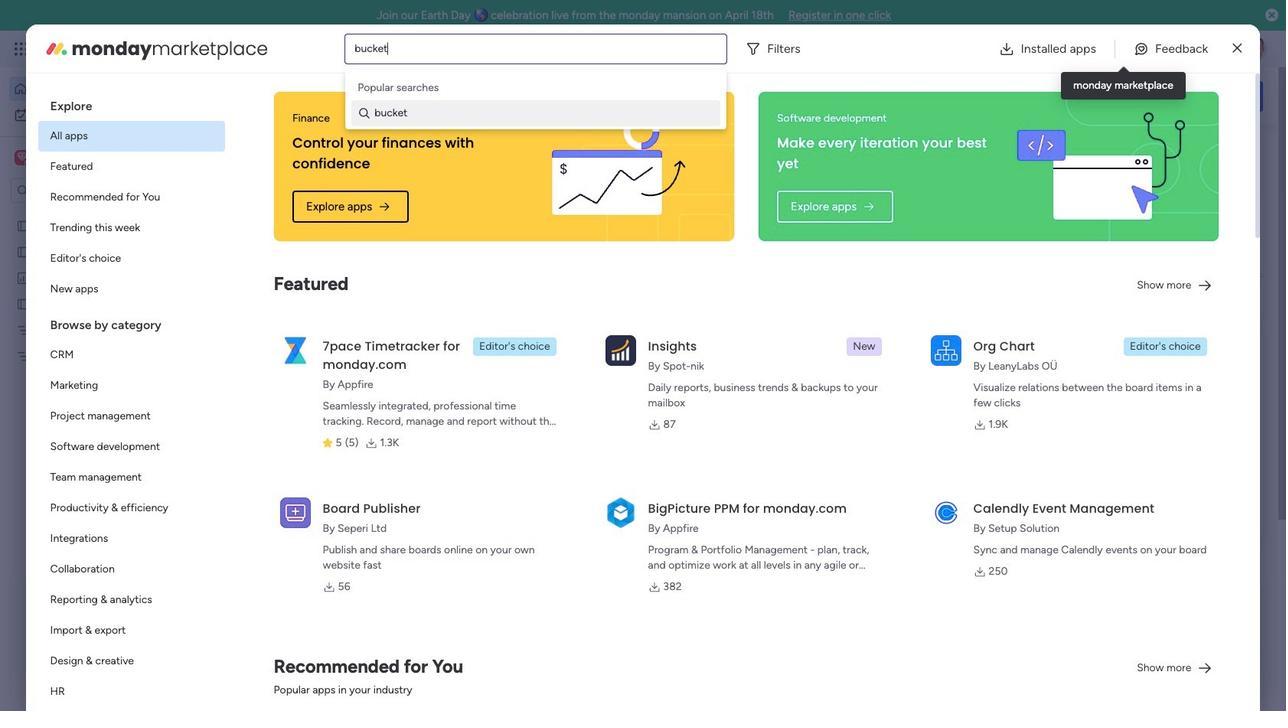 Task type: vqa. For each thing, say whether or not it's contained in the screenshot.
second check circle ICON from the top
yes



Task type: locate. For each thing, give the bounding box(es) containing it.
1 heading from the top
[[38, 86, 225, 121]]

public board image
[[16, 218, 31, 233], [256, 498, 273, 514]]

public board image down public dashboard "icon"
[[16, 296, 31, 311]]

1 banner logo image from the left
[[517, 92, 716, 241]]

0 vertical spatial dapulse x slim image
[[1233, 39, 1242, 58]]

check circle image
[[1056, 174, 1066, 186]]

terry turtle image
[[1243, 37, 1268, 61]]

0 horizontal spatial banner logo image
[[517, 92, 716, 241]]

notifications image
[[1014, 41, 1030, 57]]

public board image up public dashboard "icon"
[[16, 244, 31, 259]]

heading
[[38, 86, 225, 121], [38, 305, 225, 340]]

getting started element
[[1033, 589, 1263, 650]]

0 vertical spatial public board image
[[16, 244, 31, 259]]

option
[[9, 77, 186, 101], [9, 103, 186, 127], [38, 121, 225, 152], [38, 152, 225, 182], [38, 182, 225, 213], [0, 212, 195, 215], [38, 213, 225, 243], [38, 243, 225, 274], [38, 274, 225, 305], [38, 340, 225, 371], [38, 371, 225, 401], [38, 401, 225, 432], [38, 432, 225, 462], [38, 462, 225, 493], [38, 493, 225, 524], [38, 524, 225, 554], [38, 554, 225, 585], [38, 585, 225, 615], [38, 615, 225, 646], [38, 646, 225, 677], [38, 677, 225, 707]]

banner logo image
[[517, 92, 716, 241], [1002, 92, 1201, 241]]

1 horizontal spatial banner logo image
[[1002, 92, 1201, 241]]

1 vertical spatial circle o image
[[1056, 233, 1066, 244]]

search everything image
[[1153, 41, 1168, 57]]

monday marketplace image
[[44, 36, 69, 61]]

circle o image
[[1056, 213, 1066, 225], [1056, 233, 1066, 244]]

0 vertical spatial circle o image
[[1056, 213, 1066, 225]]

templates image image
[[1047, 339, 1249, 444]]

public board image
[[16, 244, 31, 259], [16, 296, 31, 311]]

2 heading from the top
[[38, 305, 225, 340]]

dapulse x slim image
[[1233, 39, 1242, 58], [1240, 142, 1258, 160]]

1 vertical spatial dapulse x slim image
[[1240, 142, 1258, 160]]

1 vertical spatial heading
[[38, 305, 225, 340]]

0 vertical spatial public board image
[[16, 218, 31, 233]]

2 workspace image from the left
[[17, 149, 27, 166]]

1 horizontal spatial public board image
[[256, 498, 273, 514]]

0 vertical spatial heading
[[38, 86, 225, 121]]

workspace image
[[15, 149, 30, 166], [17, 149, 27, 166]]

list box
[[38, 86, 225, 711], [0, 209, 195, 575]]

app logo image
[[280, 335, 310, 366], [605, 335, 636, 366], [931, 335, 961, 366], [280, 497, 310, 528], [605, 497, 636, 528], [931, 497, 961, 528]]

help image
[[1187, 41, 1202, 57]]

component image
[[506, 334, 520, 348]]

1 vertical spatial public board image
[[16, 296, 31, 311]]

v2 bolt switch image
[[1165, 88, 1174, 104]]

2 public board image from the top
[[16, 296, 31, 311]]



Task type: describe. For each thing, give the bounding box(es) containing it.
0 horizontal spatial public board image
[[16, 218, 31, 233]]

update feed image
[[1048, 41, 1063, 57]]

Search in workspace field
[[32, 182, 128, 199]]

workspace selection element
[[15, 149, 128, 168]]

2 circle o image from the top
[[1056, 233, 1066, 244]]

2 image
[[1059, 31, 1073, 49]]

select product image
[[14, 41, 29, 57]]

help center element
[[1033, 662, 1263, 711]]

1 public board image from the top
[[16, 244, 31, 259]]

public dashboard image
[[16, 270, 31, 285]]

terry turtle image
[[273, 660, 303, 690]]

monday marketplace image
[[1115, 41, 1131, 57]]

1 workspace image from the left
[[15, 149, 30, 166]]

see plans image
[[254, 41, 268, 57]]

1 vertical spatial public board image
[[256, 498, 273, 514]]

2 banner logo image from the left
[[1002, 92, 1201, 241]]

Dropdown input text field
[[355, 42, 389, 55]]

1 circle o image from the top
[[1056, 213, 1066, 225]]

quick search results list box
[[237, 174, 997, 564]]

check circle image
[[1056, 194, 1066, 205]]

v2 user feedback image
[[1046, 87, 1057, 105]]



